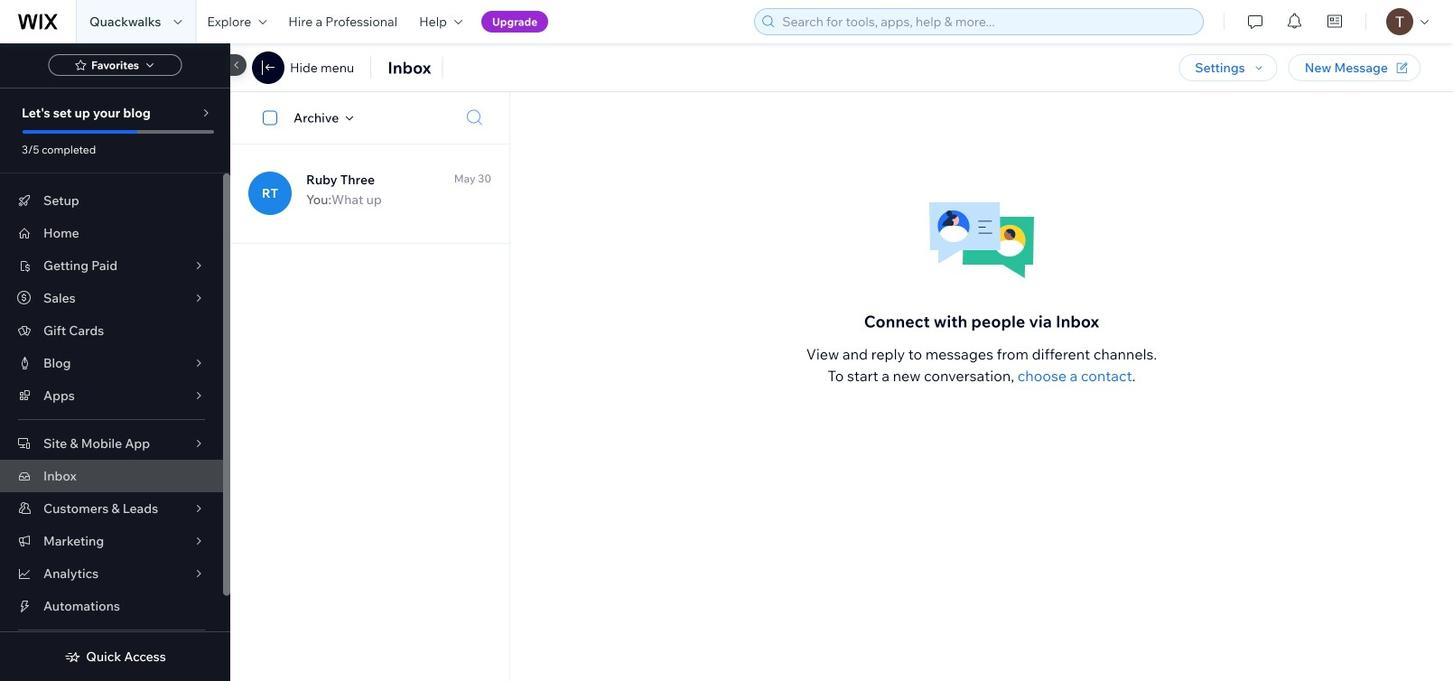 Task type: describe. For each thing, give the bounding box(es) containing it.
Search for tools, apps, help & more... field
[[777, 9, 1198, 34]]

sidebar element
[[0, 43, 247, 681]]



Task type: locate. For each thing, give the bounding box(es) containing it.
None checkbox
[[253, 107, 294, 129]]



Task type: vqa. For each thing, say whether or not it's contained in the screenshot.
Search for tools, apps, help & more... Field
yes



